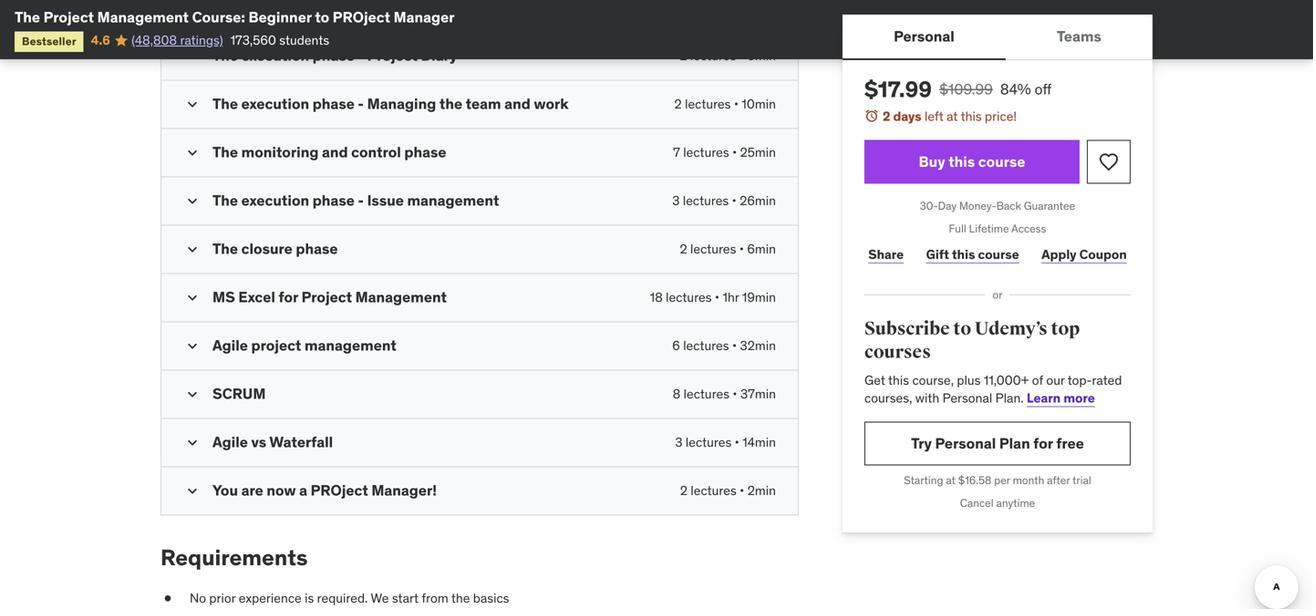 Task type: vqa. For each thing, say whether or not it's contained in the screenshot.
and
yes



Task type: describe. For each thing, give the bounding box(es) containing it.
money-
[[960, 199, 997, 213]]

the execution phase - project diary
[[213, 46, 457, 65]]

course,
[[913, 372, 954, 388]]

agile for agile vs waterfall
[[213, 433, 248, 452]]

1 horizontal spatial management
[[355, 288, 447, 307]]

the execution phase - managing the team and work
[[213, 95, 569, 113]]

the for the execution phase - issue management
[[213, 191, 238, 210]]

small image for you are now a project manager!
[[183, 482, 202, 500]]

cancel
[[960, 496, 994, 510]]

lectures for the closure phase
[[690, 241, 736, 257]]

6min for the execution phase - project diary
[[747, 48, 776, 64]]

after
[[1047, 473, 1070, 488]]

this for buy
[[949, 152, 975, 171]]

14min
[[743, 434, 776, 451]]

2 for diary
[[680, 48, 687, 64]]

gift this course
[[926, 246, 1020, 263]]

30-
[[920, 199, 938, 213]]

small image for the execution phase - managing the team and work
[[183, 95, 202, 114]]

subscribe
[[865, 318, 950, 340]]

starting
[[904, 473, 944, 488]]

phase for project
[[313, 46, 355, 65]]

agile project management
[[213, 336, 397, 355]]

we
[[371, 590, 389, 607]]

anytime
[[997, 496, 1036, 510]]

ratings)
[[180, 32, 223, 48]]

trial
[[1073, 473, 1092, 488]]

$17.99
[[865, 76, 932, 103]]

6min for the closure phase
[[747, 241, 776, 257]]

lectures for agile project management
[[683, 338, 729, 354]]

0 horizontal spatial for
[[279, 288, 298, 307]]

apply
[[1042, 246, 1077, 263]]

with
[[916, 390, 940, 406]]

(48,808
[[132, 32, 177, 48]]

issue
[[367, 191, 404, 210]]

the execution phase - issue management
[[213, 191, 499, 210]]

7
[[673, 144, 680, 161]]

teams
[[1057, 27, 1102, 46]]

buy this course
[[919, 152, 1026, 171]]

1 vertical spatial the
[[451, 590, 470, 607]]

gift this course link
[[923, 236, 1023, 273]]

courses,
[[865, 390, 913, 406]]

lectures for ms excel for project management
[[666, 289, 712, 306]]

execution for the execution phase - managing the team and work
[[241, 95, 309, 113]]

3 for agile vs waterfall
[[675, 434, 683, 451]]

2 for manager!
[[680, 483, 688, 499]]

apply coupon
[[1042, 246, 1127, 263]]

access
[[1012, 222, 1047, 236]]

8 lectures • 37min
[[673, 386, 776, 402]]

2 right alarm 'image'
[[883, 108, 891, 125]]

alarm image
[[865, 109, 879, 123]]

experience
[[239, 590, 302, 607]]

0 horizontal spatial project
[[43, 8, 94, 26]]

phase right control
[[404, 143, 447, 162]]

agile vs waterfall
[[213, 433, 333, 452]]

11,000+
[[984, 372, 1029, 388]]

prior
[[209, 590, 236, 607]]

0 vertical spatial the
[[440, 95, 463, 113]]

managing
[[367, 95, 436, 113]]

team
[[466, 95, 501, 113]]

25min
[[740, 144, 776, 161]]

execution for the execution phase - project diary
[[241, 46, 309, 65]]

personal button
[[843, 15, 1006, 58]]

apply coupon button
[[1038, 236, 1131, 273]]

the closure phase
[[213, 240, 338, 258]]

small image for agile vs waterfall
[[183, 434, 202, 452]]

buy this course button
[[865, 140, 1080, 184]]

2 vertical spatial project
[[302, 288, 352, 307]]

the monitoring and control phase
[[213, 143, 447, 162]]

guarantee
[[1024, 199, 1076, 213]]

work
[[534, 95, 569, 113]]

0 vertical spatial and
[[505, 95, 531, 113]]

18
[[650, 289, 663, 306]]

6
[[672, 338, 680, 354]]

the for the monitoring and control phase
[[213, 143, 238, 162]]

scrum
[[213, 385, 266, 403]]

beginner
[[249, 8, 312, 26]]

course for buy this course
[[979, 152, 1026, 171]]

lectures for the monitoring and control phase
[[683, 144, 729, 161]]

84%
[[1001, 80, 1031, 99]]

0 vertical spatial to
[[315, 8, 330, 26]]

try personal plan for free
[[911, 434, 1084, 453]]

lectures for scrum
[[684, 386, 730, 402]]

at inside the starting at $16.58 per month after trial cancel anytime
[[946, 473, 956, 488]]

phase for managing
[[313, 95, 355, 113]]

try personal plan for free link
[[865, 422, 1131, 466]]

price!
[[985, 108, 1017, 125]]

waterfall
[[269, 433, 333, 452]]

courses
[[865, 341, 931, 364]]

173,560
[[230, 32, 276, 48]]

of
[[1032, 372, 1043, 388]]

course for gift this course
[[978, 246, 1020, 263]]

• for the execution phase - issue management
[[732, 193, 737, 209]]

30-day money-back guarantee full lifetime access
[[920, 199, 1076, 236]]

the for the execution phase - managing the team and work
[[213, 95, 238, 113]]

phase for issue
[[313, 191, 355, 210]]

top-
[[1068, 372, 1092, 388]]

control
[[351, 143, 401, 162]]

26min
[[740, 193, 776, 209]]

3 for the execution phase - issue management
[[672, 193, 680, 209]]

to inside subscribe to udemy's top courses
[[954, 318, 972, 340]]

lectures for the execution phase - project diary
[[690, 48, 736, 64]]

2 lectures • 6min for the closure phase
[[680, 241, 776, 257]]

buy
[[919, 152, 946, 171]]

excel
[[238, 288, 275, 307]]

small image for the closure phase
[[183, 240, 202, 259]]

our
[[1047, 372, 1065, 388]]

execution for the execution phase - issue management
[[241, 191, 309, 210]]

no prior experience is required. we start from the basics
[[190, 590, 509, 607]]

• for scrum
[[733, 386, 738, 402]]

diary
[[421, 46, 457, 65]]

the for the closure phase
[[213, 240, 238, 258]]

share button
[[865, 236, 908, 273]]

vs
[[251, 433, 266, 452]]

free
[[1057, 434, 1084, 453]]

plan.
[[996, 390, 1024, 406]]



Task type: locate. For each thing, give the bounding box(es) containing it.
0 vertical spatial management
[[97, 8, 189, 26]]

starting at $16.58 per month after trial cancel anytime
[[904, 473, 1092, 510]]

1 vertical spatial 3
[[675, 434, 683, 451]]

4 small image from the top
[[183, 386, 202, 404]]

this up courses,
[[888, 372, 909, 388]]

this for gift
[[952, 246, 975, 263]]

• for agile project management
[[732, 338, 737, 354]]

2 6min from the top
[[747, 241, 776, 257]]

learn more link
[[1027, 390, 1095, 406]]

more
[[1064, 390, 1095, 406]]

small image for the execution phase - project diary
[[183, 47, 202, 65]]

project left diary
[[367, 46, 418, 65]]

at left $16.58 at the bottom of the page
[[946, 473, 956, 488]]

2 small image from the top
[[183, 192, 202, 210]]

phase down the monitoring and control phase
[[313, 191, 355, 210]]

• left 26min
[[732, 193, 737, 209]]

2 small image from the top
[[183, 95, 202, 114]]

the
[[15, 8, 40, 26], [213, 46, 238, 65], [213, 95, 238, 113], [213, 143, 238, 162], [213, 191, 238, 210], [213, 240, 238, 258]]

• up the 2 lectures • 10min
[[740, 48, 744, 64]]

10min
[[742, 96, 776, 112]]

2 horizontal spatial project
[[367, 46, 418, 65]]

2 up "18 lectures • 1hr 19min"
[[680, 241, 687, 257]]

or
[[993, 288, 1003, 302]]

top
[[1051, 318, 1080, 340]]

project
[[43, 8, 94, 26], [367, 46, 418, 65], [302, 288, 352, 307]]

1 course from the top
[[979, 152, 1026, 171]]

a
[[299, 481, 307, 500]]

0 horizontal spatial management
[[305, 336, 397, 355]]

the right from
[[451, 590, 470, 607]]

32min
[[740, 338, 776, 354]]

7 lectures • 25min
[[673, 144, 776, 161]]

2 - from the top
[[358, 95, 364, 113]]

project
[[251, 336, 301, 355]]

lectures for agile vs waterfall
[[686, 434, 732, 451]]

udemy's
[[975, 318, 1048, 340]]

students
[[279, 32, 329, 48]]

monitoring
[[241, 143, 319, 162]]

- for managing
[[358, 95, 364, 113]]

0 vertical spatial at
[[947, 108, 958, 125]]

learn more
[[1027, 390, 1095, 406]]

• left 10min
[[734, 96, 739, 112]]

manager!
[[372, 481, 437, 500]]

• left 25min
[[732, 144, 737, 161]]

• left the 1hr
[[715, 289, 720, 306]]

this inside 'button'
[[949, 152, 975, 171]]

gift
[[926, 246, 949, 263]]

$109.99
[[940, 80, 993, 99]]

management right issue
[[407, 191, 499, 210]]

- left issue
[[358, 191, 364, 210]]

the left the closure
[[213, 240, 238, 258]]

share
[[869, 246, 904, 263]]

3 small image from the top
[[183, 240, 202, 259]]

6min up 19min
[[747, 241, 776, 257]]

• left 32min
[[732, 338, 737, 354]]

2 up 7
[[675, 96, 682, 112]]

2 lectures • 6min up the 2 lectures • 10min
[[680, 48, 776, 64]]

- for issue
[[358, 191, 364, 210]]

1 vertical spatial management
[[355, 288, 447, 307]]

off
[[1035, 80, 1052, 99]]

8
[[673, 386, 681, 402]]

required.
[[317, 590, 368, 607]]

small image for ms excel for project management
[[183, 289, 202, 307]]

1 horizontal spatial and
[[505, 95, 531, 113]]

1 vertical spatial 6min
[[747, 241, 776, 257]]

1 horizontal spatial for
[[1034, 434, 1053, 453]]

this
[[961, 108, 982, 125], [949, 152, 975, 171], [952, 246, 975, 263], [888, 372, 909, 388]]

phase down the execution phase - project diary on the left top
[[313, 95, 355, 113]]

agile left 'vs'
[[213, 433, 248, 452]]

1 vertical spatial project
[[311, 481, 368, 500]]

plan
[[1000, 434, 1030, 453]]

2 down 3 lectures • 14min
[[680, 483, 688, 499]]

start
[[392, 590, 419, 607]]

2 vertical spatial execution
[[241, 191, 309, 210]]

lectures right 7
[[683, 144, 729, 161]]

0 vertical spatial 2 lectures • 6min
[[680, 48, 776, 64]]

small image down 'ratings)'
[[183, 95, 202, 114]]

2 lectures • 10min
[[675, 96, 776, 112]]

ms excel for project management
[[213, 288, 447, 307]]

phase right the closure
[[296, 240, 338, 258]]

lectures left 2min
[[691, 483, 737, 499]]

execution down the beginner
[[241, 46, 309, 65]]

1 execution from the top
[[241, 46, 309, 65]]

this inside "get this course, plus 11,000+ of our top-rated courses, with personal plan."
[[888, 372, 909, 388]]

1 small image from the top
[[183, 0, 202, 17]]

- up the execution phase - managing the team and work
[[358, 46, 364, 65]]

3 small image from the top
[[183, 144, 202, 162]]

small image for agile project management
[[183, 337, 202, 355]]

1 horizontal spatial project
[[302, 288, 352, 307]]

2 for the
[[675, 96, 682, 112]]

1 vertical spatial agile
[[213, 433, 248, 452]]

$17.99 $109.99 84% off
[[865, 76, 1052, 103]]

this down the $109.99
[[961, 108, 982, 125]]

- for project
[[358, 46, 364, 65]]

tab list containing personal
[[843, 15, 1153, 60]]

lectures left the 14min
[[686, 434, 732, 451]]

2 agile from the top
[[213, 433, 248, 452]]

the for the execution phase - project diary
[[213, 46, 238, 65]]

0 vertical spatial project
[[43, 8, 94, 26]]

the left the team
[[440, 95, 463, 113]]

the left monitoring
[[213, 143, 238, 162]]

0 vertical spatial 3
[[672, 193, 680, 209]]

lectures up the 2 lectures • 10min
[[690, 48, 736, 64]]

• for the monitoring and control phase
[[732, 144, 737, 161]]

2 lectures • 6min
[[680, 48, 776, 64], [680, 241, 776, 257]]

1 agile from the top
[[213, 336, 248, 355]]

agile
[[213, 336, 248, 355], [213, 433, 248, 452]]

plus
[[957, 372, 981, 388]]

basics
[[473, 590, 509, 607]]

this right buy
[[949, 152, 975, 171]]

• for you are now a project manager!
[[740, 483, 745, 499]]

execution up monitoring
[[241, 95, 309, 113]]

for right excel
[[279, 288, 298, 307]]

• for ms excel for project management
[[715, 289, 720, 306]]

small image for the monitoring and control phase
[[183, 144, 202, 162]]

3 - from the top
[[358, 191, 364, 210]]

1 6min from the top
[[747, 48, 776, 64]]

4.6
[[91, 32, 110, 48]]

2 2 lectures • 6min from the top
[[680, 241, 776, 257]]

1 vertical spatial and
[[322, 143, 348, 162]]

1 vertical spatial for
[[1034, 434, 1053, 453]]

(48,808 ratings)
[[132, 32, 223, 48]]

small image left 'vs'
[[183, 434, 202, 452]]

to up students at the top left of page
[[315, 8, 330, 26]]

personal up $17.99
[[894, 27, 955, 46]]

7 small image from the top
[[183, 482, 202, 500]]

3 lectures • 14min
[[675, 434, 776, 451]]

wishlist image
[[1098, 151, 1120, 173]]

4 small image from the top
[[183, 289, 202, 307]]

0 vertical spatial -
[[358, 46, 364, 65]]

1 vertical spatial -
[[358, 95, 364, 113]]

lectures right 8
[[684, 386, 730, 402]]

3 execution from the top
[[241, 191, 309, 210]]

the down course:
[[213, 46, 238, 65]]

1 2 lectures • 6min from the top
[[680, 48, 776, 64]]

project up agile project management at bottom left
[[302, 288, 352, 307]]

2 execution from the top
[[241, 95, 309, 113]]

0 horizontal spatial and
[[322, 143, 348, 162]]

5 small image from the top
[[183, 337, 202, 355]]

this right gift
[[952, 246, 975, 263]]

execution up the closure phase
[[241, 191, 309, 210]]

1 vertical spatial project
[[367, 46, 418, 65]]

the down 'ratings)'
[[213, 95, 238, 113]]

execution
[[241, 46, 309, 65], [241, 95, 309, 113], [241, 191, 309, 210]]

lectures up "18 lectures • 1hr 19min"
[[690, 241, 736, 257]]

for left free
[[1034, 434, 1053, 453]]

lectures for the execution phase - managing the team and work
[[685, 96, 731, 112]]

6 small image from the top
[[183, 434, 202, 452]]

the up bestseller
[[15, 8, 40, 26]]

• left 37min
[[733, 386, 738, 402]]

you are now a project manager!
[[213, 481, 437, 500]]

ms
[[213, 288, 235, 307]]

2 vertical spatial personal
[[935, 434, 996, 453]]

small image left monitoring
[[183, 144, 202, 162]]

1 small image from the top
[[183, 47, 202, 65]]

0 vertical spatial project
[[333, 8, 390, 26]]

small image for scrum
[[183, 386, 202, 404]]

2 days left at this price!
[[883, 108, 1017, 125]]

0 vertical spatial course
[[979, 152, 1026, 171]]

you
[[213, 481, 238, 500]]

•
[[740, 48, 744, 64], [734, 96, 739, 112], [732, 144, 737, 161], [732, 193, 737, 209], [740, 241, 744, 257], [715, 289, 720, 306], [732, 338, 737, 354], [733, 386, 738, 402], [735, 434, 740, 451], [740, 483, 745, 499]]

no
[[190, 590, 206, 607]]

2 vertical spatial -
[[358, 191, 364, 210]]

to
[[315, 8, 330, 26], [954, 318, 972, 340]]

small image for the execution phase - issue management
[[183, 192, 202, 210]]

full
[[949, 222, 967, 236]]

and left the 'work'
[[505, 95, 531, 113]]

from
[[422, 590, 449, 607]]

learn
[[1027, 390, 1061, 406]]

3 lectures • 26min
[[672, 193, 776, 209]]

- left managing
[[358, 95, 364, 113]]

• down 26min
[[740, 241, 744, 257]]

closure
[[241, 240, 293, 258]]

manager
[[394, 8, 455, 26]]

1 horizontal spatial to
[[954, 318, 972, 340]]

teams button
[[1006, 15, 1153, 58]]

lectures right the 18
[[666, 289, 712, 306]]

agile for agile project management
[[213, 336, 248, 355]]

lectures left 10min
[[685, 96, 731, 112]]

$16.58
[[958, 473, 992, 488]]

0 vertical spatial agile
[[213, 336, 248, 355]]

course down the lifetime
[[978, 246, 1020, 263]]

0 horizontal spatial to
[[315, 8, 330, 26]]

project up bestseller
[[43, 8, 94, 26]]

to left udemy's
[[954, 318, 972, 340]]

• for the execution phase - project diary
[[740, 48, 744, 64]]

days
[[893, 108, 922, 125]]

lectures down 7 lectures • 25min
[[683, 193, 729, 209]]

at
[[947, 108, 958, 125], [946, 473, 956, 488]]

small image left ms
[[183, 289, 202, 307]]

1 vertical spatial execution
[[241, 95, 309, 113]]

lectures
[[690, 48, 736, 64], [685, 96, 731, 112], [683, 144, 729, 161], [683, 193, 729, 209], [690, 241, 736, 257], [666, 289, 712, 306], [683, 338, 729, 354], [684, 386, 730, 402], [686, 434, 732, 451], [691, 483, 737, 499]]

2 lectures • 2min
[[680, 483, 776, 499]]

this inside "link"
[[952, 246, 975, 263]]

0 vertical spatial personal
[[894, 27, 955, 46]]

lectures for the execution phase - issue management
[[683, 193, 729, 209]]

• for agile vs waterfall
[[735, 434, 740, 451]]

• left 2min
[[740, 483, 745, 499]]

3 down 8
[[675, 434, 683, 451]]

3 down 7
[[672, 193, 680, 209]]

small image
[[183, 47, 202, 65], [183, 95, 202, 114], [183, 144, 202, 162], [183, 289, 202, 307], [183, 337, 202, 355], [183, 434, 202, 452], [183, 482, 202, 500]]

is
[[305, 590, 314, 607]]

month
[[1013, 473, 1045, 488]]

2 course from the top
[[978, 246, 1020, 263]]

phase up the execution phase - managing the team and work
[[313, 46, 355, 65]]

xsmall image
[[161, 590, 175, 608]]

0 horizontal spatial management
[[97, 8, 189, 26]]

the up the closure phase
[[213, 191, 238, 210]]

small image left you
[[183, 482, 202, 500]]

• for the execution phase - managing the team and work
[[734, 96, 739, 112]]

1 vertical spatial 2 lectures • 6min
[[680, 241, 776, 257]]

project up the execution phase - project diary on the left top
[[333, 8, 390, 26]]

0 vertical spatial 6min
[[747, 48, 776, 64]]

course up back
[[979, 152, 1026, 171]]

• left the 14min
[[735, 434, 740, 451]]

personal inside "get this course, plus 11,000+ of our top-rated courses, with personal plan."
[[943, 390, 993, 406]]

management
[[407, 191, 499, 210], [305, 336, 397, 355]]

1 horizontal spatial management
[[407, 191, 499, 210]]

course:
[[192, 8, 245, 26]]

2 lectures • 6min for the execution phase - project diary
[[680, 48, 776, 64]]

now
[[267, 481, 296, 500]]

0 vertical spatial management
[[407, 191, 499, 210]]

course inside 'button'
[[979, 152, 1026, 171]]

173,560 students
[[230, 32, 329, 48]]

rated
[[1092, 372, 1122, 388]]

requirements
[[161, 544, 308, 572]]

personal down plus
[[943, 390, 993, 406]]

6min up 10min
[[747, 48, 776, 64]]

get
[[865, 372, 886, 388]]

and left control
[[322, 143, 348, 162]]

lectures for you are now a project manager!
[[691, 483, 737, 499]]

0 vertical spatial for
[[279, 288, 298, 307]]

personal
[[894, 27, 955, 46], [943, 390, 993, 406], [935, 434, 996, 453]]

agile left project
[[213, 336, 248, 355]]

tab list
[[843, 15, 1153, 60]]

management down ms excel for project management
[[305, 336, 397, 355]]

personal up $16.58 at the bottom of the page
[[935, 434, 996, 453]]

are
[[241, 481, 263, 500]]

small image
[[183, 0, 202, 17], [183, 192, 202, 210], [183, 240, 202, 259], [183, 386, 202, 404]]

day
[[938, 199, 957, 213]]

project right the a
[[311, 481, 368, 500]]

6 lectures • 32min
[[672, 338, 776, 354]]

the project management course: beginner to project manager
[[15, 8, 455, 26]]

1 vertical spatial at
[[946, 473, 956, 488]]

2 up the 2 lectures • 10min
[[680, 48, 687, 64]]

subscribe to udemy's top courses
[[865, 318, 1080, 364]]

1 vertical spatial course
[[978, 246, 1020, 263]]

1 vertical spatial to
[[954, 318, 972, 340]]

personal inside button
[[894, 27, 955, 46]]

1 - from the top
[[358, 46, 364, 65]]

course inside "link"
[[978, 246, 1020, 263]]

bestseller
[[22, 34, 76, 48]]

1 vertical spatial management
[[305, 336, 397, 355]]

2 lectures • 6min up the 1hr
[[680, 241, 776, 257]]

0 vertical spatial execution
[[241, 46, 309, 65]]

the
[[440, 95, 463, 113], [451, 590, 470, 607]]

small image left project
[[183, 337, 202, 355]]

at right the left
[[947, 108, 958, 125]]

lectures right 6
[[683, 338, 729, 354]]

1 vertical spatial personal
[[943, 390, 993, 406]]

this for get
[[888, 372, 909, 388]]

19min
[[742, 289, 776, 306]]

• for the closure phase
[[740, 241, 744, 257]]

small image right (48,808
[[183, 47, 202, 65]]



